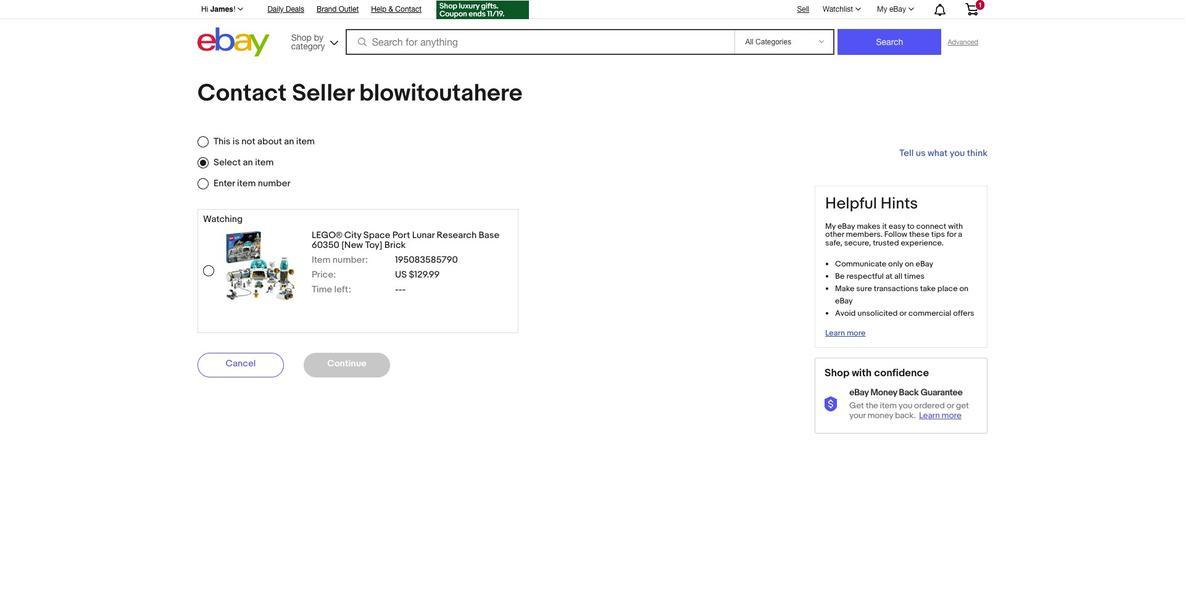 Task type: vqa. For each thing, say whether or not it's contained in the screenshot.
believe within TO MAKE SURE BUYERS DON'T BUY OR BID MORE THAN THEY'RE COMFORTABLE WITH, WE OCCASIONALLY PLACE LIMITS ON A MEMBER'S BUYING ACTIVITY. WE MAY ALSO RESTRICT BUYING IF WE BELIEVE A MEMBER HAS VIOLATED AN EBAY POLICY. 3 MIN ARTICLE
no



Task type: describe. For each thing, give the bounding box(es) containing it.
commercial
[[909, 309, 952, 319]]

communicate
[[836, 259, 887, 269]]

all
[[895, 272, 903, 282]]

learn for bottom learn more link
[[920, 411, 940, 421]]

unsolicited
[[858, 309, 898, 319]]

money
[[871, 387, 898, 399]]

you for think
[[950, 148, 965, 159]]

be
[[836, 272, 845, 282]]

enter
[[214, 178, 235, 190]]

lego® city space port lunar research base 60350 [new toy] brick
[[312, 230, 500, 251]]

ebay up the times at the top right
[[916, 259, 934, 269]]

tell us what you think
[[900, 148, 988, 159]]

tell
[[900, 148, 914, 159]]

get the coupon image
[[437, 1, 529, 19]]

1 vertical spatial contact
[[198, 79, 287, 108]]

0 horizontal spatial an
[[243, 157, 253, 169]]

ebay inside my ebay makes it easy to connect with other members. follow these tips for a safe, secure, trusted experience.
[[838, 221, 855, 231]]

offers
[[954, 309, 975, 319]]

shop by category button
[[286, 27, 341, 54]]

or inside get the item you ordered or get your money back.
[[947, 401, 955, 411]]

this is not about an item
[[214, 136, 315, 148]]

outlet
[[339, 5, 359, 14]]

my for my ebay
[[878, 5, 888, 14]]

or inside communicate only on ebay be respectful at all times make sure transactions take place on ebay avoid unsolicited or commercial offers
[[900, 309, 907, 319]]

to
[[908, 221, 915, 231]]

get the item you ordered or get your money back.
[[850, 401, 969, 421]]

it
[[883, 221, 887, 231]]

secure,
[[845, 238, 872, 248]]

0 vertical spatial learn more link
[[826, 329, 866, 338]]

you for ordered
[[899, 401, 913, 411]]

guarantee
[[921, 387, 963, 399]]

shop by category banner
[[195, 0, 988, 60]]

---
[[395, 284, 406, 296]]

advanced link
[[942, 30, 985, 54]]

experience.
[[901, 238, 944, 248]]

&
[[389, 5, 393, 14]]

for
[[947, 230, 957, 240]]

other
[[826, 230, 845, 240]]

help & contact link
[[371, 3, 422, 17]]

1
[[979, 1, 983, 9]]

select
[[214, 157, 241, 169]]

!
[[233, 5, 236, 14]]

space
[[364, 230, 391, 242]]

back.
[[895, 411, 916, 421]]

1 vertical spatial with
[[852, 367, 872, 380]]

left:
[[334, 284, 351, 296]]

deals
[[286, 5, 304, 14]]

transactions
[[874, 284, 919, 294]]

number
[[258, 178, 291, 190]]

item right about
[[296, 136, 315, 148]]

the
[[866, 401, 879, 411]]

makes
[[857, 221, 881, 231]]

1 link
[[958, 0, 986, 18]]

think
[[968, 148, 988, 159]]

my for my ebay makes it easy to connect with other members. follow these tips for a safe, secure, trusted experience.
[[826, 221, 836, 231]]

confidence
[[875, 367, 930, 380]]

0 vertical spatial more
[[847, 329, 866, 338]]

research
[[437, 230, 477, 242]]

item down select an item at left
[[237, 178, 256, 190]]

sell link
[[792, 5, 815, 13]]

advanced
[[948, 38, 979, 46]]

1 - from the left
[[395, 284, 399, 296]]

brand
[[317, 5, 337, 14]]

hints
[[881, 195, 919, 214]]

communicate only on ebay be respectful at all times make sure transactions take place on ebay avoid unsolicited or commercial offers
[[836, 259, 975, 319]]

james
[[210, 5, 233, 14]]

city
[[344, 230, 362, 242]]

time
[[312, 284, 332, 296]]

item
[[312, 255, 331, 266]]

only
[[889, 259, 904, 269]]

brand outlet
[[317, 5, 359, 14]]

make
[[836, 284, 855, 294]]

item down this is not about an item
[[255, 157, 274, 169]]

members.
[[846, 230, 883, 240]]

time left:
[[312, 284, 351, 296]]

a
[[959, 230, 963, 240]]

take
[[921, 284, 936, 294]]

us
[[395, 269, 407, 281]]

1 vertical spatial learn more link
[[920, 411, 965, 421]]

hi
[[201, 5, 208, 14]]



Task type: locate. For each thing, give the bounding box(es) containing it.
cancel
[[226, 358, 256, 370]]

seller
[[292, 79, 354, 108]]

more down "guarantee"
[[942, 411, 962, 421]]

ebay
[[890, 5, 907, 14], [838, 221, 855, 231], [916, 259, 934, 269], [836, 296, 853, 306], [850, 387, 869, 399]]

your
[[850, 411, 866, 421]]

contact seller blowitoutahere
[[198, 79, 523, 108]]

my right watchlist link
[[878, 5, 888, 14]]

shop left by on the left top of the page
[[291, 32, 312, 42]]

0 vertical spatial with
[[949, 221, 963, 231]]

trusted
[[873, 238, 900, 248]]

by
[[314, 32, 324, 42]]

1 vertical spatial more
[[942, 411, 962, 421]]

1 vertical spatial learn more
[[920, 411, 962, 421]]

helpful
[[826, 195, 878, 214]]

None submit
[[838, 29, 942, 55]]

not
[[242, 136, 256, 148]]

with inside my ebay makes it easy to connect with other members. follow these tips for a safe, secure, trusted experience.
[[949, 221, 963, 231]]

ebay right watchlist link
[[890, 5, 907, 14]]

1 horizontal spatial on
[[960, 284, 969, 294]]

1 vertical spatial my
[[826, 221, 836, 231]]

learn right back.
[[920, 411, 940, 421]]

0 vertical spatial you
[[950, 148, 965, 159]]

0 horizontal spatial with
[[852, 367, 872, 380]]

on
[[905, 259, 914, 269], [960, 284, 969, 294]]

1 horizontal spatial an
[[284, 136, 294, 148]]

place
[[938, 284, 958, 294]]

1 horizontal spatial more
[[942, 411, 962, 421]]

brick
[[385, 240, 406, 251]]

0 vertical spatial shop
[[291, 32, 312, 42]]

my inside my ebay 'link'
[[878, 5, 888, 14]]

these
[[910, 230, 930, 240]]

get
[[956, 401, 969, 411]]

1 vertical spatial learn
[[920, 411, 940, 421]]

with up the money
[[852, 367, 872, 380]]

Search for anything text field
[[347, 30, 733, 54]]

learn for the topmost learn more link
[[826, 329, 846, 338]]

hi james !
[[201, 5, 236, 14]]

learn more link
[[826, 329, 866, 338], [920, 411, 965, 421]]

is
[[233, 136, 240, 148]]

my ebay
[[878, 5, 907, 14]]

enter item number
[[214, 178, 291, 190]]

1 horizontal spatial with
[[949, 221, 963, 231]]

back
[[899, 387, 919, 399]]

1 horizontal spatial shop
[[825, 367, 850, 380]]

1 horizontal spatial contact
[[395, 5, 422, 14]]

what
[[928, 148, 948, 159]]

0 horizontal spatial or
[[900, 309, 907, 319]]

0 horizontal spatial learn more link
[[826, 329, 866, 338]]

learn more down "guarantee"
[[920, 411, 962, 421]]

or right 'unsolicited'
[[900, 309, 907, 319]]

toy]
[[365, 240, 383, 251]]

category
[[291, 41, 325, 51]]

on up the times at the top right
[[905, 259, 914, 269]]

money
[[868, 411, 894, 421]]

watching
[[203, 214, 243, 225]]

0 horizontal spatial on
[[905, 259, 914, 269]]

1 vertical spatial or
[[947, 401, 955, 411]]

learn down avoid
[[826, 329, 846, 338]]

more down avoid
[[847, 329, 866, 338]]

item inside get the item you ordered or get your money back.
[[880, 401, 897, 411]]

daily deals link
[[268, 3, 304, 17]]

1 horizontal spatial learn more
[[920, 411, 962, 421]]

shop by category
[[291, 32, 325, 51]]

-
[[395, 284, 399, 296], [399, 284, 402, 296], [402, 284, 406, 296]]

1 horizontal spatial you
[[950, 148, 965, 159]]

ebay down make
[[836, 296, 853, 306]]

ebay up get
[[850, 387, 869, 399]]

easy
[[889, 221, 906, 231]]

shop for shop with confidence
[[825, 367, 850, 380]]

cancel link
[[198, 353, 284, 378]]

195083585790
[[395, 255, 458, 266]]

an right about
[[284, 136, 294, 148]]

select an item
[[214, 157, 274, 169]]

0 vertical spatial on
[[905, 259, 914, 269]]

times
[[905, 272, 925, 282]]

my inside my ebay makes it easy to connect with other members. follow these tips for a safe, secure, trusted experience.
[[826, 221, 836, 231]]

blowitoutahere
[[359, 79, 523, 108]]

continue
[[327, 358, 367, 370]]

contact up is at the left top of page
[[198, 79, 287, 108]]

my ebay link
[[871, 2, 920, 17]]

0 horizontal spatial you
[[899, 401, 913, 411]]

shop
[[291, 32, 312, 42], [825, 367, 850, 380]]

lego®
[[312, 230, 342, 242]]

about
[[258, 136, 282, 148]]

price:
[[312, 269, 336, 281]]

my
[[878, 5, 888, 14], [826, 221, 836, 231]]

tips
[[932, 230, 946, 240]]

shop inside the shop by category
[[291, 32, 312, 42]]

lego® city space port lunar research base 60350 [new toy] brick image
[[226, 231, 296, 302]]

0 vertical spatial an
[[284, 136, 294, 148]]

help & contact
[[371, 5, 422, 14]]

or left the get
[[947, 401, 955, 411]]

0 vertical spatial my
[[878, 5, 888, 14]]

contact inside account navigation
[[395, 5, 422, 14]]

tell us what you think link
[[900, 148, 988, 159]]

shop up with details__icon
[[825, 367, 850, 380]]

port
[[393, 230, 410, 242]]

an right select
[[243, 157, 253, 169]]

1 horizontal spatial learn more link
[[920, 411, 965, 421]]

helpful hints
[[826, 195, 919, 214]]

watchlist link
[[816, 2, 867, 17]]

learn more
[[826, 329, 866, 338], [920, 411, 962, 421]]

connect
[[917, 221, 947, 231]]

0 vertical spatial or
[[900, 309, 907, 319]]

you right what
[[950, 148, 965, 159]]

item down the money
[[880, 401, 897, 411]]

respectful
[[847, 272, 884, 282]]

0 horizontal spatial my
[[826, 221, 836, 231]]

this
[[214, 136, 231, 148]]

sell
[[798, 5, 810, 13]]

0 horizontal spatial contact
[[198, 79, 287, 108]]

contact
[[395, 5, 422, 14], [198, 79, 287, 108]]

shop with confidence
[[825, 367, 930, 380]]

lunar
[[412, 230, 435, 242]]

ordered
[[915, 401, 945, 411]]

none submit inside shop by category banner
[[838, 29, 942, 55]]

learn more link down "guarantee"
[[920, 411, 965, 421]]

account navigation
[[195, 0, 988, 21]]

0 vertical spatial learn more
[[826, 329, 866, 338]]

0 horizontal spatial more
[[847, 329, 866, 338]]

help
[[371, 5, 387, 14]]

1 vertical spatial an
[[243, 157, 253, 169]]

with right tips
[[949, 221, 963, 231]]

2 - from the left
[[399, 284, 402, 296]]

on right place
[[960, 284, 969, 294]]

my up safe,
[[826, 221, 836, 231]]

learn more down avoid
[[826, 329, 866, 338]]

ebay up the "secure,"
[[838, 221, 855, 231]]

1 vertical spatial on
[[960, 284, 969, 294]]

us
[[916, 148, 926, 159]]

3 - from the left
[[402, 284, 406, 296]]

daily
[[268, 5, 284, 14]]

1 horizontal spatial or
[[947, 401, 955, 411]]

shop for shop by category
[[291, 32, 312, 42]]

brand outlet link
[[317, 3, 359, 17]]

you down ebay money back guarantee
[[899, 401, 913, 411]]

$129.99
[[409, 269, 440, 281]]

at
[[886, 272, 893, 282]]

watchlist
[[823, 5, 854, 14]]

item number:
[[312, 255, 368, 266]]

1 vertical spatial you
[[899, 401, 913, 411]]

1 horizontal spatial my
[[878, 5, 888, 14]]

or
[[900, 309, 907, 319], [947, 401, 955, 411]]

0 horizontal spatial shop
[[291, 32, 312, 42]]

base
[[479, 230, 500, 242]]

0 vertical spatial learn
[[826, 329, 846, 338]]

follow
[[885, 230, 908, 240]]

1 horizontal spatial learn
[[920, 411, 940, 421]]

safe,
[[826, 238, 843, 248]]

ebay inside 'link'
[[890, 5, 907, 14]]

0 horizontal spatial learn
[[826, 329, 846, 338]]

with details__icon image
[[825, 397, 840, 412]]

learn more link down avoid
[[826, 329, 866, 338]]

0 vertical spatial contact
[[395, 5, 422, 14]]

continue link
[[304, 353, 390, 378]]

you inside get the item you ordered or get your money back.
[[899, 401, 913, 411]]

contact right &
[[395, 5, 422, 14]]

my ebay makes it easy to connect with other members. follow these tips for a safe, secure, trusted experience.
[[826, 221, 963, 248]]

0 horizontal spatial learn more
[[826, 329, 866, 338]]

1 vertical spatial shop
[[825, 367, 850, 380]]

an
[[284, 136, 294, 148], [243, 157, 253, 169]]

60350
[[312, 240, 340, 251]]



